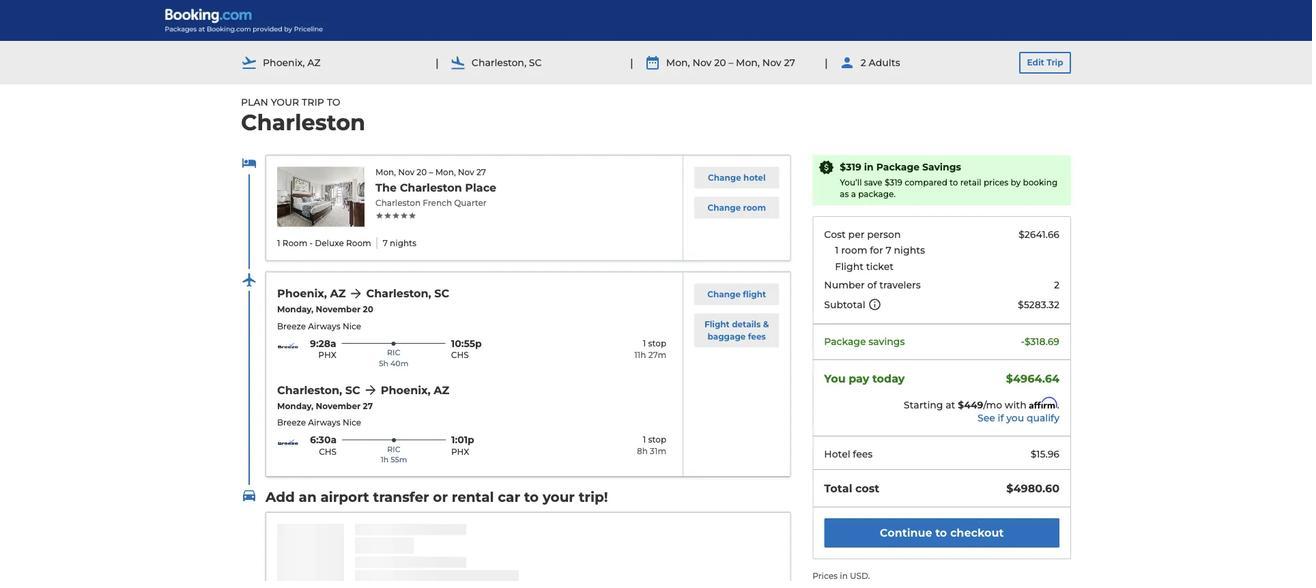 Task type: vqa. For each thing, say whether or not it's contained in the screenshot.
the topmost CHS
yes



Task type: locate. For each thing, give the bounding box(es) containing it.
airways down the monday, november 27
[[308, 418, 341, 428]]

flight
[[743, 290, 766, 299]]

0 horizontal spatial room
[[283, 239, 308, 249]]

2 breeze airways nice from the top
[[277, 418, 361, 428]]

prices
[[984, 178, 1009, 188]]

1 vertical spatial breeze airways nice
[[277, 418, 361, 428]]

toggle tooltip image
[[868, 298, 882, 312]]

ric 5h 40m
[[379, 349, 409, 368]]

breeze airways nice for charleston,
[[277, 418, 361, 428]]

0 vertical spatial to
[[950, 178, 959, 188]]

1 vertical spatial 2
[[1055, 280, 1060, 291]]

2 left adults
[[861, 57, 867, 68]]

qualify
[[1027, 413, 1060, 425]]

– for mon, nov 20 – mon, nov 27
[[729, 57, 734, 68]]

french
[[423, 198, 452, 208]]

total
[[825, 482, 853, 495]]

to right continue
[[936, 527, 948, 540]]

| for mon, nov 20 – mon, nov 27
[[630, 56, 634, 69]]

1 vertical spatial –
[[429, 168, 433, 178]]

1 vertical spatial package
[[825, 336, 866, 348]]

1 vertical spatial fees
[[853, 449, 873, 460]]

change for change room
[[708, 203, 741, 213]]

of
[[868, 280, 877, 291]]

0 vertical spatial room
[[744, 203, 766, 213]]

– for mon, nov 20 – mon, nov 27 the charleston place charleston french quarter
[[429, 168, 433, 178]]

$2641.66
[[1019, 229, 1060, 240]]

- left 'deluxe'
[[310, 239, 313, 249]]

1 horizontal spatial package
[[877, 162, 920, 173]]

1 ric from the top
[[387, 349, 401, 358]]

person
[[868, 229, 901, 240]]

2 vertical spatial phoenix,
[[381, 384, 431, 397]]

2 breeze from the top
[[277, 418, 306, 428]]

star image
[[384, 212, 392, 220], [408, 212, 417, 220]]

20 for monday, november 20
[[363, 305, 373, 315]]

flight up number
[[836, 261, 864, 272]]

0 vertical spatial 27
[[784, 57, 796, 68]]

1 horizontal spatial sc
[[435, 287, 450, 300]]

1 horizontal spatial charleston,
[[366, 287, 432, 300]]

0 vertical spatial –
[[729, 57, 734, 68]]

room down per
[[842, 245, 868, 256]]

1 vertical spatial phoenix,
[[277, 287, 327, 300]]

31m
[[650, 447, 667, 457]]

phoenix, az down the 40m
[[381, 384, 450, 397]]

$319 up you'll
[[840, 162, 862, 173]]

breeze airways-image image left the 6:30a
[[277, 435, 299, 451]]

november up the 6:30a
[[316, 401, 361, 411]]

1 horizontal spatial chs
[[451, 351, 469, 361]]

0 vertical spatial ric
[[387, 349, 401, 358]]

27 for mon, nov 20 – mon, nov 27 the charleston place charleston french quarter
[[477, 168, 486, 178]]

2 horizontal spatial |
[[825, 56, 828, 69]]

stop inside the 1 stop 8h 31m
[[649, 435, 667, 445]]

edit
[[1028, 58, 1045, 68]]

chs inside 6:30a chs
[[319, 447, 337, 457]]

1 horizontal spatial 27
[[477, 168, 486, 178]]

affirm
[[1030, 398, 1058, 409]]

with
[[1005, 400, 1027, 411]]

flight up baggage
[[705, 320, 730, 329]]

per
[[849, 229, 865, 240]]

number of travelers
[[825, 280, 921, 291]]

room down hotel
[[744, 203, 766, 213]]

1 vertical spatial flight
[[705, 320, 730, 329]]

number
[[825, 280, 865, 291]]

nice
[[343, 322, 361, 332], [343, 418, 361, 428]]

november for az
[[316, 305, 361, 315]]

2 november from the top
[[316, 401, 361, 411]]

2 vertical spatial 27
[[363, 401, 373, 411]]

ric up 55m
[[387, 445, 401, 454]]

0 vertical spatial nice
[[343, 322, 361, 332]]

in up save
[[865, 162, 874, 173]]

phoenix, down the 40m
[[381, 384, 431, 397]]

breeze for phoenix, az
[[277, 322, 306, 332]]

1 star image from the left
[[384, 212, 392, 220]]

1:01p phx
[[451, 435, 475, 457]]

flight inside 1 room for 7 nights flight ticket
[[836, 261, 864, 272]]

phx for 1:01p
[[451, 447, 469, 457]]

/mo
[[984, 400, 1003, 411]]

checkout
[[951, 527, 1004, 540]]

chs down 10:55p
[[451, 351, 469, 361]]

phx down 1:01p
[[451, 447, 469, 457]]

1 nice from the top
[[343, 322, 361, 332]]

change room link
[[695, 197, 780, 219]]

1 vertical spatial 20
[[417, 168, 427, 178]]

$4980.60
[[1007, 482, 1060, 495]]

0 vertical spatial $319
[[840, 162, 862, 173]]

fees inside flight details & baggage fees
[[748, 332, 766, 342]]

1 horizontal spatial az
[[330, 287, 346, 300]]

1 november from the top
[[316, 305, 361, 315]]

0 horizontal spatial charleston,
[[277, 384, 342, 397]]

nights down the
[[390, 239, 417, 249]]

ric up the 40m
[[387, 349, 401, 358]]

edit trip
[[1028, 58, 1064, 68]]

2 vertical spatial 20
[[363, 305, 373, 315]]

2 airways from the top
[[308, 418, 341, 428]]

1 vertical spatial stop
[[649, 435, 667, 445]]

1 inside the 1 stop 8h 31m
[[643, 435, 646, 445]]

in left usd.
[[840, 572, 848, 582]]

7
[[383, 239, 388, 249], [886, 245, 892, 256]]

0 horizontal spatial star image
[[384, 212, 392, 220]]

car
[[498, 489, 520, 506]]

$319 up package.
[[885, 178, 903, 188]]

-
[[310, 239, 313, 249], [1021, 336, 1025, 348]]

see
[[978, 413, 996, 425]]

0 vertical spatial charleston,
[[472, 57, 527, 68]]

stop up the 27m
[[649, 339, 667, 349]]

change left hotel
[[708, 173, 742, 183]]

2 horizontal spatial charleston, sc
[[472, 57, 542, 68]]

change
[[708, 173, 742, 183], [708, 203, 741, 213], [708, 290, 741, 299]]

prices in usd.
[[813, 572, 870, 582]]

$318.69
[[1025, 336, 1060, 348]]

booking
[[1023, 178, 1058, 188]]

edit trip button
[[1020, 52, 1072, 74]]

1 left 'deluxe'
[[277, 239, 280, 249]]

bed image
[[241, 155, 257, 172]]

breeze airways-image image left "9:28a"
[[277, 338, 299, 354]]

1 monday, from the top
[[277, 305, 314, 315]]

phoenix, up monday, november 20
[[277, 287, 327, 300]]

change for change hotel
[[708, 173, 742, 183]]

1 for 1 stop 11h 27m
[[643, 339, 646, 349]]

0 vertical spatial phoenix,
[[263, 57, 305, 68]]

1 breeze from the top
[[277, 322, 306, 332]]

2 stop from the top
[[649, 435, 667, 445]]

monday, up "9:28a"
[[277, 305, 314, 315]]

flight
[[836, 261, 864, 272], [705, 320, 730, 329]]

0 vertical spatial package
[[877, 162, 920, 173]]

monday, for phoenix, az
[[277, 305, 314, 315]]

fees down &
[[748, 332, 766, 342]]

1 inside 1 stop 11h 27m
[[643, 339, 646, 349]]

star rating image
[[376, 212, 625, 220]]

in for $319
[[865, 162, 874, 173]]

1 vertical spatial charleston, sc
[[366, 287, 450, 300]]

1 down cost
[[836, 245, 839, 256]]

3 star image from the left
[[400, 212, 408, 220]]

1 vertical spatial $319
[[885, 178, 903, 188]]

fees right hotel
[[853, 449, 873, 460]]

phoenix, up your
[[263, 57, 305, 68]]

room
[[744, 203, 766, 213], [842, 245, 868, 256]]

–
[[729, 57, 734, 68], [429, 168, 433, 178]]

0 vertical spatial monday,
[[277, 305, 314, 315]]

0 horizontal spatial –
[[429, 168, 433, 178]]

2 horizontal spatial 27
[[784, 57, 796, 68]]

breeze airways nice up "9:28a"
[[277, 322, 361, 332]]

1 change from the top
[[708, 173, 742, 183]]

breeze down monday, november 20
[[277, 322, 306, 332]]

package
[[877, 162, 920, 173], [825, 336, 866, 348]]

$319
[[840, 162, 862, 173], [885, 178, 903, 188]]

1
[[277, 239, 280, 249], [836, 245, 839, 256], [643, 339, 646, 349], [643, 435, 646, 445]]

2 horizontal spatial charleston,
[[472, 57, 527, 68]]

breeze airways nice up the 6:30a
[[277, 418, 361, 428]]

continue to checkout button
[[825, 519, 1060, 549]]

in inside '$319 in package savings you'll save $319 compared to retail prices by booking as a package.'
[[865, 162, 874, 173]]

2 vertical spatial to
[[936, 527, 948, 540]]

1 vertical spatial in
[[840, 572, 848, 582]]

mon, nov 20 – mon, nov 27 the charleston place charleston french quarter
[[376, 168, 497, 208]]

0 vertical spatial november
[[316, 305, 361, 315]]

1 vertical spatial -
[[1021, 336, 1025, 348]]

november
[[316, 305, 361, 315], [316, 401, 361, 411]]

total cost
[[825, 482, 880, 495]]

nice down the monday, november 27
[[343, 418, 361, 428]]

9:28a phx
[[310, 338, 337, 361]]

2 up $5283.32
[[1055, 280, 1060, 291]]

1 stop from the top
[[649, 339, 667, 349]]

room inside 1 room for 7 nights flight ticket
[[842, 245, 868, 256]]

0 horizontal spatial charleston, sc
[[277, 384, 360, 397]]

chs down the 6:30a
[[319, 447, 337, 457]]

ric inside ric 5h 40m
[[387, 349, 401, 358]]

ticket
[[867, 261, 894, 272]]

– inside mon, nov 20 – mon, nov 27 the charleston place charleston french quarter
[[429, 168, 433, 178]]

1 horizontal spatial |
[[630, 56, 634, 69]]

2 vertical spatial change
[[708, 290, 741, 299]]

save
[[864, 178, 883, 188]]

1 horizontal spatial $319
[[885, 178, 903, 188]]

1 | from the left
[[436, 56, 439, 69]]

star image
[[376, 212, 384, 220], [392, 212, 400, 220], [400, 212, 408, 220]]

breeze for charleston, sc
[[277, 418, 306, 428]]

0 horizontal spatial fees
[[748, 332, 766, 342]]

1 up 8h
[[643, 435, 646, 445]]

1 horizontal spatial room
[[346, 239, 371, 249]]

0 horizontal spatial in
[[840, 572, 848, 582]]

charleston down the
[[376, 198, 421, 208]]

8h
[[637, 447, 648, 457]]

cars image
[[241, 488, 257, 505]]

0 vertical spatial breeze airways-image image
[[277, 338, 299, 354]]

charleston up french
[[400, 181, 462, 195]]

flight inside flight details & baggage fees
[[705, 320, 730, 329]]

deluxe
[[315, 239, 344, 249]]

2 room from the left
[[346, 239, 371, 249]]

room right 'deluxe'
[[346, 239, 371, 249]]

monday, up the 6:30a
[[277, 401, 314, 411]]

0 vertical spatial change
[[708, 173, 742, 183]]

1 vertical spatial november
[[316, 401, 361, 411]]

your
[[543, 489, 575, 506]]

1 horizontal spatial star image
[[408, 212, 417, 220]]

airways
[[308, 322, 341, 332], [308, 418, 341, 428]]

20 for mon, nov 20 – mon, nov 27
[[715, 57, 726, 68]]

phx inside 1:01p phx
[[451, 447, 469, 457]]

room left 'deluxe'
[[283, 239, 308, 249]]

change down change hotel link at top right
[[708, 203, 741, 213]]

1 horizontal spatial –
[[729, 57, 734, 68]]

1 vertical spatial breeze airways-image image
[[277, 435, 299, 451]]

phx inside 9:28a phx
[[319, 351, 337, 361]]

1 vertical spatial 27
[[477, 168, 486, 178]]

9:28a
[[310, 338, 337, 350]]

2 breeze airways-image image from the top
[[277, 435, 299, 451]]

1 vertical spatial sc
[[435, 287, 450, 300]]

1 horizontal spatial fees
[[853, 449, 873, 460]]

1 breeze airways-image image from the top
[[277, 338, 299, 354]]

chs inside 10:55p chs
[[451, 351, 469, 361]]

7 right the for on the right of the page
[[886, 245, 892, 256]]

1 vertical spatial breeze
[[277, 418, 306, 428]]

6:30a
[[310, 435, 337, 446]]

2 | from the left
[[630, 56, 634, 69]]

to
[[950, 178, 959, 188], [524, 489, 539, 506], [936, 527, 948, 540]]

phoenix,
[[263, 57, 305, 68], [277, 287, 327, 300], [381, 384, 431, 397]]

| for 2 adults
[[825, 56, 828, 69]]

stop inside 1 stop 11h 27m
[[649, 339, 667, 349]]

breeze airways-image image
[[277, 338, 299, 354], [277, 435, 299, 451]]

7 down the
[[383, 239, 388, 249]]

stop up 31m
[[649, 435, 667, 445]]

at
[[946, 400, 956, 411]]

phoenix, az up your
[[263, 57, 321, 68]]

1 vertical spatial airways
[[308, 418, 341, 428]]

to right car
[[524, 489, 539, 506]]

2 ric from the top
[[387, 445, 401, 454]]

0 horizontal spatial 20
[[363, 305, 373, 315]]

charleston,
[[472, 57, 527, 68], [366, 287, 432, 300], [277, 384, 342, 397]]

27 inside mon, nov 20 – mon, nov 27 the charleston place charleston french quarter
[[477, 168, 486, 178]]

charleston down the trip
[[241, 109, 366, 136]]

1 horizontal spatial nights
[[894, 245, 925, 256]]

1 breeze airways nice from the top
[[277, 322, 361, 332]]

2 change from the top
[[708, 203, 741, 213]]

breeze airways nice for phoenix,
[[277, 322, 361, 332]]

nice for az
[[343, 322, 361, 332]]

booking.com packages image
[[165, 8, 324, 33]]

package down subtotal at the bottom right of page
[[825, 336, 866, 348]]

nights down person
[[894, 245, 925, 256]]

1 horizontal spatial flight
[[836, 261, 864, 272]]

1 star image from the left
[[376, 212, 384, 220]]

1 vertical spatial chs
[[319, 447, 337, 457]]

3 change from the top
[[708, 290, 741, 299]]

0 horizontal spatial -
[[310, 239, 313, 249]]

0 vertical spatial breeze
[[277, 322, 306, 332]]

breeze airways nice
[[277, 322, 361, 332], [277, 418, 361, 428]]

0 vertical spatial airways
[[308, 322, 341, 332]]

change left "flight"
[[708, 290, 741, 299]]

1 horizontal spatial 7
[[886, 245, 892, 256]]

1 airways from the top
[[308, 322, 341, 332]]

monday,
[[277, 305, 314, 315], [277, 401, 314, 411]]

0 vertical spatial in
[[865, 162, 874, 173]]

airways down monday, november 20
[[308, 322, 341, 332]]

package up save
[[877, 162, 920, 173]]

savings
[[923, 162, 962, 173]]

1 vertical spatial room
[[842, 245, 868, 256]]

quarter
[[454, 198, 487, 208]]

if
[[998, 413, 1004, 425]]

package.
[[859, 189, 896, 199]]

0 vertical spatial 2
[[861, 57, 867, 68]]

pay
[[849, 372, 870, 386]]

chs
[[451, 351, 469, 361], [319, 447, 337, 457]]

$449
[[958, 400, 984, 411]]

3 | from the left
[[825, 56, 828, 69]]

7 inside 1 room for 7 nights flight ticket
[[886, 245, 892, 256]]

0 vertical spatial fees
[[748, 332, 766, 342]]

mon,
[[666, 57, 690, 68], [736, 57, 760, 68], [376, 168, 396, 178], [436, 168, 456, 178]]

2 horizontal spatial sc
[[529, 57, 542, 68]]

1 for 1 room for 7 nights flight ticket
[[836, 245, 839, 256]]

1 vertical spatial az
[[330, 287, 346, 300]]

1 vertical spatial change
[[708, 203, 741, 213]]

star image up 7 nights
[[408, 212, 417, 220]]

1 for 1 room - deluxe room
[[277, 239, 280, 249]]

place
[[465, 181, 497, 195]]

0 vertical spatial stop
[[649, 339, 667, 349]]

0 horizontal spatial |
[[436, 56, 439, 69]]

monday, november 20
[[277, 305, 373, 315]]

0 vertical spatial flight
[[836, 261, 864, 272]]

trip
[[1047, 58, 1064, 68]]

monday, november 27
[[277, 401, 373, 411]]

hotel image - the charleston place image
[[277, 167, 365, 227]]

2 star image from the left
[[408, 212, 417, 220]]

- up $4964.64
[[1021, 336, 1025, 348]]

phx for 9:28a
[[319, 351, 337, 361]]

0 horizontal spatial az
[[307, 57, 321, 68]]

55m
[[391, 456, 407, 465]]

to left retail
[[950, 178, 959, 188]]

0 horizontal spatial room
[[744, 203, 766, 213]]

1 horizontal spatial to
[[936, 527, 948, 540]]

0 horizontal spatial chs
[[319, 447, 337, 457]]

charleston, sc for |
[[472, 57, 542, 68]]

2 monday, from the top
[[277, 401, 314, 411]]

1 up 11h
[[643, 339, 646, 349]]

star image down the
[[384, 212, 392, 220]]

2 vertical spatial charleston
[[376, 198, 421, 208]]

november up "9:28a"
[[316, 305, 361, 315]]

1 vertical spatial to
[[524, 489, 539, 506]]

ric
[[387, 349, 401, 358], [387, 445, 401, 454]]

breeze down the monday, november 27
[[277, 418, 306, 428]]

1 vertical spatial phx
[[451, 447, 469, 457]]

phoenix, az up monday, november 20
[[277, 287, 346, 300]]

2 nice from the top
[[343, 418, 361, 428]]

0 vertical spatial charleston, sc
[[472, 57, 542, 68]]

1 horizontal spatial room
[[842, 245, 868, 256]]

phx down "9:28a"
[[319, 351, 337, 361]]

nice down monday, november 20
[[343, 322, 361, 332]]

1 inside 1 room for 7 nights flight ticket
[[836, 245, 839, 256]]

|
[[436, 56, 439, 69], [630, 56, 634, 69], [825, 56, 828, 69]]

ric inside "ric 1h 55m"
[[387, 445, 401, 454]]

1 vertical spatial charleston,
[[366, 287, 432, 300]]

nov
[[693, 57, 712, 68], [763, 57, 782, 68], [398, 168, 415, 178], [458, 168, 474, 178]]

20 inside mon, nov 20 – mon, nov 27 the charleston place charleston french quarter
[[417, 168, 427, 178]]

1 room from the left
[[283, 239, 308, 249]]

1 vertical spatial nice
[[343, 418, 361, 428]]

trip!
[[579, 489, 608, 506]]

2 horizontal spatial 20
[[715, 57, 726, 68]]



Task type: describe. For each thing, give the bounding box(es) containing it.
flight details & baggage fees link
[[695, 314, 780, 348]]

plan your trip to charleston
[[241, 96, 366, 136]]

0 vertical spatial az
[[307, 57, 321, 68]]

breeze airways-image image for charleston,
[[277, 435, 299, 451]]

cost per person
[[825, 229, 901, 240]]

add
[[266, 489, 295, 506]]

change hotel
[[708, 173, 766, 183]]

hotel fees
[[825, 449, 873, 460]]

transfer
[[373, 489, 429, 506]]

chs for 6:30a
[[319, 447, 337, 457]]

0 horizontal spatial package
[[825, 336, 866, 348]]

1 horizontal spatial -
[[1021, 336, 1025, 348]]

hotel
[[825, 449, 851, 460]]

ric for charleston, sc
[[387, 349, 401, 358]]

$319 in package savings you'll save $319 compared to retail prices by booking as a package.
[[840, 162, 1058, 199]]

7 nights
[[383, 239, 417, 249]]

change flight link
[[695, 284, 780, 306]]

6:30a chs
[[310, 435, 337, 457]]

to inside '$319 in package savings you'll save $319 compared to retail prices by booking as a package.'
[[950, 178, 959, 188]]

a
[[852, 189, 856, 199]]

continue
[[880, 527, 933, 540]]

package savings
[[825, 336, 905, 348]]

2 star image from the left
[[392, 212, 400, 220]]

compared
[[905, 178, 948, 188]]

0 horizontal spatial nights
[[390, 239, 417, 249]]

ric 1h 55m
[[381, 445, 407, 465]]

trip
[[302, 96, 324, 108]]

1 vertical spatial charleston
[[400, 181, 462, 195]]

chs for 10:55p
[[451, 351, 469, 361]]

ric for phoenix, az
[[387, 445, 401, 454]]

flight details & baggage fees
[[705, 320, 769, 342]]

usd.
[[850, 572, 870, 582]]

0 vertical spatial phoenix, az
[[263, 57, 321, 68]]

package inside '$319 in package savings you'll save $319 compared to retail prices by booking as a package.'
[[877, 162, 920, 173]]

november for sc
[[316, 401, 361, 411]]

0 horizontal spatial 7
[[383, 239, 388, 249]]

2 for 2
[[1055, 280, 1060, 291]]

1 vertical spatial phoenix, az
[[277, 287, 346, 300]]

2 vertical spatial phoenix, az
[[381, 384, 450, 397]]

you pay today
[[825, 372, 905, 386]]

2 vertical spatial charleston, sc
[[277, 384, 360, 397]]

room for 1
[[842, 245, 868, 256]]

travelers
[[880, 280, 921, 291]]

an
[[299, 489, 317, 506]]

room for change
[[744, 203, 766, 213]]

airways for phoenix,
[[308, 322, 341, 332]]

stop for az
[[649, 435, 667, 445]]

$15.96
[[1031, 449, 1060, 460]]

10:55p
[[451, 338, 482, 350]]

starting
[[904, 400, 944, 411]]

adults
[[869, 57, 901, 68]]

continue to checkout
[[880, 527, 1004, 540]]

.
[[1058, 400, 1060, 411]]

-$318.69
[[1021, 336, 1060, 348]]

charleston, for phoenix, az
[[366, 287, 432, 300]]

plan
[[241, 96, 268, 108]]

2 for 2 adults
[[861, 57, 867, 68]]

0 vertical spatial charleston
[[241, 109, 366, 136]]

$4964.64
[[1007, 372, 1060, 386]]

cost
[[856, 482, 880, 495]]

to inside button
[[936, 527, 948, 540]]

rental
[[452, 489, 494, 506]]

sc for |
[[529, 57, 542, 68]]

11h
[[635, 350, 646, 360]]

1 room - deluxe room
[[277, 239, 371, 249]]

details
[[732, 320, 761, 329]]

cost
[[825, 229, 846, 240]]

airways for charleston,
[[308, 418, 341, 428]]

your
[[271, 96, 299, 108]]

2 vertical spatial sc
[[345, 384, 360, 397]]

0 horizontal spatial to
[[524, 489, 539, 506]]

sc for phoenix, az
[[435, 287, 450, 300]]

starting at $449 /mo with affirm . see if you qualify
[[904, 398, 1060, 425]]

10:55p chs
[[451, 338, 482, 361]]

to
[[327, 96, 340, 108]]

see if you qualify link
[[814, 412, 1060, 426]]

| for charleston, sc
[[436, 56, 439, 69]]

mon, nov 20 – mon, nov 27
[[666, 57, 796, 68]]

charleston, for |
[[472, 57, 527, 68]]

2 adults
[[861, 57, 901, 68]]

40m
[[391, 359, 409, 368]]

add an airport transfer or rental car to your trip!
[[266, 489, 608, 506]]

1:01p
[[451, 435, 475, 446]]

1 stop 8h 31m
[[637, 435, 667, 457]]

1 for 1 stop 8h 31m
[[643, 435, 646, 445]]

breeze airways-image image for phoenix,
[[277, 338, 299, 354]]

subtotal
[[825, 300, 866, 311]]

hotel
[[744, 173, 766, 183]]

prices
[[813, 572, 838, 582]]

nights inside 1 room for 7 nights flight ticket
[[894, 245, 925, 256]]

monday, for charleston, sc
[[277, 401, 314, 411]]

as
[[840, 189, 849, 199]]

nice for sc
[[343, 418, 361, 428]]

charleston, sc for phoenix, az
[[366, 287, 450, 300]]

savings
[[869, 336, 905, 348]]

baggage
[[708, 332, 746, 342]]

27 for mon, nov 20 – mon, nov 27
[[784, 57, 796, 68]]

the
[[376, 181, 397, 195]]

change for change flight
[[708, 290, 741, 299]]

change room
[[708, 203, 766, 213]]

&
[[763, 320, 769, 329]]

2 vertical spatial az
[[434, 384, 450, 397]]

change flight
[[708, 290, 766, 299]]

by
[[1011, 178, 1021, 188]]

2 vertical spatial charleston,
[[277, 384, 342, 397]]

retail
[[961, 178, 982, 188]]

you'll
[[840, 178, 862, 188]]

flights image
[[241, 272, 257, 288]]

stop for sc
[[649, 339, 667, 349]]

for
[[870, 245, 884, 256]]

1h
[[381, 456, 389, 465]]

27m
[[649, 350, 667, 360]]

0 horizontal spatial 27
[[363, 401, 373, 411]]

or
[[433, 489, 448, 506]]

in for prices
[[840, 572, 848, 582]]

airport
[[321, 489, 369, 506]]

20 for mon, nov 20 – mon, nov 27 the charleston place charleston french quarter
[[417, 168, 427, 178]]



